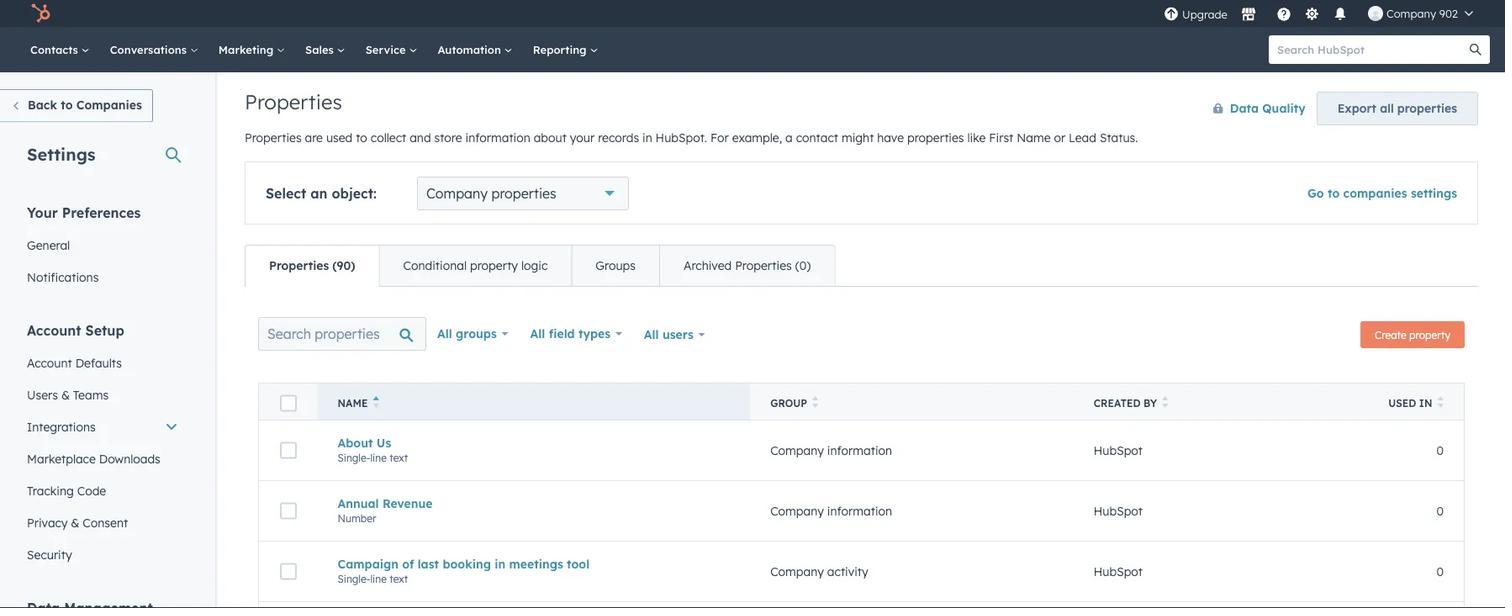 Task type: describe. For each thing, give the bounding box(es) containing it.
campaign of last booking in meetings tool single-line text
[[338, 557, 590, 585]]

users
[[663, 327, 694, 342]]

contact
[[796, 130, 839, 145]]

company properties button
[[417, 177, 629, 210]]

marketplace
[[27, 451, 96, 466]]

all for all field types
[[530, 326, 545, 341]]

back to companies
[[28, 98, 142, 112]]

Search search field
[[258, 317, 426, 351]]

contacts
[[30, 42, 81, 56]]

help image
[[1277, 8, 1292, 23]]

campaign
[[338, 557, 399, 571]]

press to sort. image for created by
[[1163, 396, 1169, 408]]

field
[[549, 326, 575, 341]]

all groups button
[[426, 317, 519, 351]]

upgrade image
[[1164, 7, 1179, 22]]

company information for annual revenue
[[771, 504, 893, 518]]

settings
[[27, 143, 95, 164]]

company activity
[[771, 564, 869, 579]]

settings
[[1411, 186, 1458, 201]]

types
[[579, 326, 611, 341]]

about
[[534, 130, 567, 145]]

used in
[[1389, 397, 1433, 410]]

used in button
[[1364, 383, 1465, 420]]

account defaults
[[27, 355, 122, 370]]

revenue
[[383, 496, 433, 511]]

activity
[[828, 564, 869, 579]]

1 horizontal spatial to
[[356, 130, 367, 145]]

notifications link
[[17, 261, 188, 293]]

sales link
[[295, 27, 356, 72]]

company inside popup button
[[1387, 6, 1437, 20]]

integrations button
[[17, 411, 188, 443]]

your
[[570, 130, 595, 145]]

setup
[[85, 322, 124, 339]]

privacy & consent
[[27, 515, 128, 530]]

to for back
[[61, 98, 73, 112]]

campaign of last booking in meetings tool button
[[338, 557, 730, 571]]

create property button
[[1361, 321, 1465, 348]]

properties for properties are used to collect and store information about your records in hubspot. for example, a contact might have properties like first name or lead status.
[[245, 130, 302, 145]]

collect
[[371, 130, 406, 145]]

hubspot for text
[[1094, 443, 1143, 458]]

archived properties (0)
[[684, 258, 811, 273]]

0 for text
[[1437, 443, 1444, 458]]

press to sort. image for group
[[812, 396, 819, 408]]

properties (90) link
[[246, 246, 379, 286]]

(90)
[[333, 258, 355, 273]]

press to sort. image for used in
[[1438, 396, 1444, 408]]

and
[[410, 130, 431, 145]]

press to sort. element for group
[[812, 396, 819, 410]]

integrations
[[27, 419, 96, 434]]

are
[[305, 130, 323, 145]]

hubspot link
[[20, 3, 63, 24]]

tracking code link
[[17, 475, 188, 507]]

in inside 'campaign of last booking in meetings tool single-line text'
[[495, 557, 506, 571]]

teams
[[73, 387, 109, 402]]

sales
[[305, 42, 337, 56]]

privacy & consent link
[[17, 507, 188, 539]]

consent
[[83, 515, 128, 530]]

settings link
[[1302, 5, 1323, 22]]

privacy
[[27, 515, 68, 530]]

properties (90)
[[269, 258, 355, 273]]

all
[[1380, 101, 1394, 116]]

press to sort. element for created by
[[1163, 396, 1169, 410]]

company inside popup button
[[427, 185, 488, 202]]

account setup element
[[17, 321, 188, 571]]

name inside button
[[338, 397, 368, 410]]

your
[[27, 204, 58, 221]]

hubspot.
[[656, 130, 707, 145]]

lead
[[1069, 130, 1097, 145]]

general link
[[17, 229, 188, 261]]

of
[[402, 557, 414, 571]]

export
[[1338, 101, 1377, 116]]

automation
[[438, 42, 504, 56]]

downloads
[[99, 451, 161, 466]]

ascending sort. press to sort descending. image
[[373, 396, 379, 408]]

your preferences element
[[17, 203, 188, 293]]

users & teams
[[27, 387, 109, 402]]

quality
[[1263, 101, 1306, 116]]

property for conditional
[[470, 258, 518, 273]]

export all properties
[[1338, 101, 1458, 116]]

menu containing company 902
[[1162, 0, 1486, 27]]

marketing link
[[208, 27, 295, 72]]

back
[[28, 98, 57, 112]]

properties for properties (90)
[[269, 258, 329, 273]]

company for about us
[[771, 443, 824, 458]]

company properties
[[427, 185, 557, 202]]

tracking
[[27, 483, 74, 498]]

notifications button
[[1326, 0, 1355, 27]]

security link
[[17, 539, 188, 571]]

company information for about us
[[771, 443, 893, 458]]

902
[[1440, 6, 1459, 20]]

store
[[434, 130, 462, 145]]

number
[[338, 512, 376, 525]]

annual revenue number
[[338, 496, 433, 525]]

used
[[326, 130, 353, 145]]

service link
[[356, 27, 428, 72]]

single- inside 'campaign of last booking in meetings tool single-line text'
[[338, 573, 370, 585]]

all for all groups
[[437, 326, 452, 341]]

annual revenue button
[[338, 496, 730, 511]]

search image
[[1470, 44, 1482, 56]]

archived properties (0) link
[[659, 246, 835, 286]]

annual
[[338, 496, 379, 511]]



Task type: vqa. For each thing, say whether or not it's contained in the screenshot.
user
no



Task type: locate. For each thing, give the bounding box(es) containing it.
press to sort. image right in
[[1438, 396, 1444, 408]]

notifications
[[27, 270, 99, 284]]

to right used
[[356, 130, 367, 145]]

in
[[643, 130, 652, 145], [495, 557, 506, 571]]

0 horizontal spatial in
[[495, 557, 506, 571]]

records
[[598, 130, 639, 145]]

press to sort. element right group
[[812, 396, 819, 410]]

press to sort. image right group
[[812, 396, 819, 408]]

3 press to sort. image from the left
[[1438, 396, 1444, 408]]

hubspot
[[1094, 443, 1143, 458], [1094, 504, 1143, 518], [1094, 564, 1143, 579]]

3 0 from the top
[[1437, 564, 1444, 579]]

account defaults link
[[17, 347, 188, 379]]

go to companies settings
[[1308, 186, 1458, 201]]

1 press to sort. image from the left
[[812, 396, 819, 408]]

tab panel
[[245, 286, 1479, 608]]

properties left the like
[[908, 130, 964, 145]]

tracking code
[[27, 483, 106, 498]]

reporting link
[[523, 27, 609, 72]]

about us button
[[338, 436, 730, 450]]

all left "field"
[[530, 326, 545, 341]]

& right privacy
[[71, 515, 79, 530]]

2 single- from the top
[[338, 573, 370, 585]]

users & teams link
[[17, 379, 188, 411]]

1 account from the top
[[27, 322, 81, 339]]

group button
[[750, 383, 1074, 420]]

1 vertical spatial properties
[[908, 130, 964, 145]]

created
[[1094, 397, 1141, 410]]

data
[[1230, 101, 1259, 116]]

security
[[27, 547, 72, 562]]

text down of
[[390, 573, 408, 585]]

account for account defaults
[[27, 355, 72, 370]]

press to sort. element right by
[[1163, 396, 1169, 410]]

information for revenue
[[828, 504, 893, 518]]

company down store
[[427, 185, 488, 202]]

in right records
[[643, 130, 652, 145]]

account setup
[[27, 322, 124, 339]]

conditional property logic
[[403, 258, 548, 273]]

all inside popup button
[[437, 326, 452, 341]]

mateo roberts image
[[1369, 6, 1384, 21]]

0 vertical spatial information
[[466, 130, 531, 145]]

create
[[1375, 328, 1407, 341]]

meetings
[[509, 557, 563, 571]]

press to sort. element inside used in button
[[1438, 396, 1444, 410]]

upgrade
[[1183, 8, 1228, 21]]

1 vertical spatial company information
[[771, 504, 893, 518]]

go
[[1308, 186, 1325, 201]]

contacts link
[[20, 27, 100, 72]]

all left users
[[644, 327, 659, 342]]

properties up are
[[245, 89, 342, 114]]

company for campaign of last booking in meetings tool
[[771, 564, 824, 579]]

to right back
[[61, 98, 73, 112]]

name left ascending sort. press to sort descending. element at bottom
[[338, 397, 368, 410]]

0 horizontal spatial properties
[[492, 185, 557, 202]]

0 vertical spatial line
[[370, 452, 387, 464]]

conditional
[[403, 258, 467, 273]]

press to sort. element
[[812, 396, 819, 410], [1163, 396, 1169, 410], [1438, 396, 1444, 410]]

press to sort. element inside group button
[[812, 396, 819, 410]]

all groups
[[437, 326, 497, 341]]

line inside 'campaign of last booking in meetings tool single-line text'
[[370, 573, 387, 585]]

properties left are
[[245, 130, 302, 145]]

1 vertical spatial in
[[495, 557, 506, 571]]

1 horizontal spatial all
[[530, 326, 545, 341]]

account up account defaults
[[27, 322, 81, 339]]

help button
[[1270, 0, 1299, 27]]

1 horizontal spatial properties
[[908, 130, 964, 145]]

information down group button
[[828, 443, 893, 458]]

properties inside button
[[1398, 101, 1458, 116]]

1 0 from the top
[[1437, 443, 1444, 458]]

2 text from the top
[[390, 573, 408, 585]]

tab list containing properties (90)
[[245, 245, 836, 287]]

0 vertical spatial account
[[27, 322, 81, 339]]

1 vertical spatial single-
[[338, 573, 370, 585]]

0 vertical spatial properties
[[1398, 101, 1458, 116]]

company left activity
[[771, 564, 824, 579]]

create property
[[1375, 328, 1451, 341]]

2 vertical spatial hubspot
[[1094, 564, 1143, 579]]

0 vertical spatial in
[[643, 130, 652, 145]]

1 vertical spatial &
[[71, 515, 79, 530]]

2 vertical spatial information
[[828, 504, 893, 518]]

0 horizontal spatial property
[[470, 258, 518, 273]]

or
[[1054, 130, 1066, 145]]

0 vertical spatial company information
[[771, 443, 893, 458]]

1 horizontal spatial press to sort. element
[[1163, 396, 1169, 410]]

1 vertical spatial name
[[338, 397, 368, 410]]

select an object:
[[266, 185, 377, 202]]

press to sort. image right by
[[1163, 396, 1169, 408]]

line
[[370, 452, 387, 464], [370, 573, 387, 585]]

marketplaces image
[[1241, 8, 1257, 23]]

text down the us
[[390, 452, 408, 464]]

0 vertical spatial name
[[1017, 130, 1051, 145]]

2 account from the top
[[27, 355, 72, 370]]

about
[[338, 436, 373, 450]]

tool
[[567, 557, 590, 571]]

1 company information from the top
[[771, 443, 893, 458]]

have
[[878, 130, 904, 145]]

1 hubspot from the top
[[1094, 443, 1143, 458]]

account
[[27, 322, 81, 339], [27, 355, 72, 370]]

tab list
[[245, 245, 836, 287]]

properties down about
[[492, 185, 557, 202]]

created by
[[1094, 397, 1157, 410]]

company down group
[[771, 443, 824, 458]]

menu
[[1162, 0, 1486, 27]]

code
[[77, 483, 106, 498]]

company information
[[771, 443, 893, 458], [771, 504, 893, 518]]

property right "create"
[[1410, 328, 1451, 341]]

notifications image
[[1333, 8, 1348, 23]]

0 horizontal spatial name
[[338, 397, 368, 410]]

press to sort. image inside created by button
[[1163, 396, 1169, 408]]

data quality button
[[1196, 92, 1307, 125]]

data quality
[[1230, 101, 1306, 116]]

us
[[377, 436, 391, 450]]

press to sort. element right in
[[1438, 396, 1444, 410]]

text inside about us single-line text
[[390, 452, 408, 464]]

all
[[437, 326, 452, 341], [530, 326, 545, 341], [644, 327, 659, 342]]

select
[[266, 185, 306, 202]]

0 horizontal spatial to
[[61, 98, 73, 112]]

property left logic
[[470, 258, 518, 273]]

example,
[[732, 130, 782, 145]]

first
[[989, 130, 1014, 145]]

press to sort. image inside used in button
[[1438, 396, 1444, 408]]

3 press to sort. element from the left
[[1438, 396, 1444, 410]]

3 hubspot from the top
[[1094, 564, 1143, 579]]

companies
[[76, 98, 142, 112]]

0 horizontal spatial &
[[61, 387, 70, 402]]

property for create
[[1410, 328, 1451, 341]]

press to sort. image inside group button
[[812, 396, 819, 408]]

2 vertical spatial 0
[[1437, 564, 1444, 579]]

2 press to sort. image from the left
[[1163, 396, 1169, 408]]

1 vertical spatial to
[[356, 130, 367, 145]]

automation link
[[428, 27, 523, 72]]

1 horizontal spatial &
[[71, 515, 79, 530]]

2 vertical spatial to
[[1328, 186, 1340, 201]]

single-
[[338, 452, 370, 464], [338, 573, 370, 585]]

company 902
[[1387, 6, 1459, 20]]

single- down campaign
[[338, 573, 370, 585]]

properties for properties
[[245, 89, 342, 114]]

properties right 'all'
[[1398, 101, 1458, 116]]

0 vertical spatial text
[[390, 452, 408, 464]]

your preferences
[[27, 204, 141, 221]]

like
[[968, 130, 986, 145]]

1 vertical spatial hubspot
[[1094, 504, 1143, 518]]

1 line from the top
[[370, 452, 387, 464]]

hubspot for in
[[1094, 564, 1143, 579]]

general
[[27, 238, 70, 252]]

information up activity
[[828, 504, 893, 518]]

all left "groups"
[[437, 326, 452, 341]]

properties are used to collect and store information about your records in hubspot. for example, a contact might have properties like first name or lead status.
[[245, 130, 1138, 145]]

2 horizontal spatial press to sort. image
[[1438, 396, 1444, 408]]

0 vertical spatial &
[[61, 387, 70, 402]]

name
[[1017, 130, 1051, 145], [338, 397, 368, 410]]

company 902 button
[[1358, 0, 1484, 27]]

0 vertical spatial property
[[470, 258, 518, 273]]

properties
[[1398, 101, 1458, 116], [908, 130, 964, 145], [492, 185, 557, 202]]

properties left (0)
[[735, 258, 792, 273]]

2 horizontal spatial to
[[1328, 186, 1340, 201]]

might
[[842, 130, 874, 145]]

0 horizontal spatial all
[[437, 326, 452, 341]]

1 horizontal spatial name
[[1017, 130, 1051, 145]]

2 press to sort. element from the left
[[1163, 396, 1169, 410]]

1 horizontal spatial in
[[643, 130, 652, 145]]

1 vertical spatial information
[[828, 443, 893, 458]]

groups
[[456, 326, 497, 341]]

& right users
[[61, 387, 70, 402]]

in right booking
[[495, 557, 506, 571]]

properties
[[245, 89, 342, 114], [245, 130, 302, 145], [269, 258, 329, 273], [735, 258, 792, 273]]

1 horizontal spatial press to sort. image
[[1163, 396, 1169, 408]]

single- down about at the bottom left of page
[[338, 452, 370, 464]]

0 vertical spatial to
[[61, 98, 73, 112]]

company information down group
[[771, 443, 893, 458]]

press to sort. image
[[812, 396, 819, 408], [1163, 396, 1169, 408], [1438, 396, 1444, 408]]

line inside about us single-line text
[[370, 452, 387, 464]]

company right "mateo roberts" image
[[1387, 6, 1437, 20]]

information for us
[[828, 443, 893, 458]]

conditional property logic link
[[379, 246, 571, 286]]

marketplace downloads
[[27, 451, 161, 466]]

1 press to sort. element from the left
[[812, 396, 819, 410]]

text inside 'campaign of last booking in meetings tool single-line text'
[[390, 573, 408, 585]]

account for account setup
[[27, 322, 81, 339]]

company for annual revenue
[[771, 504, 824, 518]]

account up users
[[27, 355, 72, 370]]

1 single- from the top
[[338, 452, 370, 464]]

2 line from the top
[[370, 573, 387, 585]]

all for all users
[[644, 327, 659, 342]]

export all properties button
[[1317, 92, 1479, 125]]

company information up company activity
[[771, 504, 893, 518]]

status.
[[1100, 130, 1138, 145]]

single- inside about us single-line text
[[338, 452, 370, 464]]

2 horizontal spatial all
[[644, 327, 659, 342]]

information right store
[[466, 130, 531, 145]]

property inside tab list
[[470, 258, 518, 273]]

2 horizontal spatial press to sort. element
[[1438, 396, 1444, 410]]

0 horizontal spatial press to sort. element
[[812, 396, 819, 410]]

to right go
[[1328, 186, 1340, 201]]

a
[[786, 130, 793, 145]]

& for users
[[61, 387, 70, 402]]

2 hubspot from the top
[[1094, 504, 1143, 518]]

company up company activity
[[771, 504, 824, 518]]

press to sort. element inside created by button
[[1163, 396, 1169, 410]]

2 vertical spatial properties
[[492, 185, 557, 202]]

1 vertical spatial property
[[1410, 328, 1451, 341]]

1 vertical spatial 0
[[1437, 504, 1444, 518]]

group
[[771, 397, 807, 410]]

marketing
[[219, 42, 277, 56]]

& for privacy
[[71, 515, 79, 530]]

settings image
[[1305, 7, 1320, 22]]

properties inside popup button
[[492, 185, 557, 202]]

conversations
[[110, 42, 190, 56]]

line down campaign
[[370, 573, 387, 585]]

company
[[1387, 6, 1437, 20], [427, 185, 488, 202], [771, 443, 824, 458], [771, 504, 824, 518], [771, 564, 824, 579]]

1 text from the top
[[390, 452, 408, 464]]

0 vertical spatial hubspot
[[1094, 443, 1143, 458]]

by
[[1144, 397, 1157, 410]]

ascending sort. press to sort descending. element
[[373, 396, 379, 410]]

1 vertical spatial account
[[27, 355, 72, 370]]

search button
[[1462, 35, 1491, 64]]

archived
[[684, 258, 732, 273]]

for
[[711, 130, 729, 145]]

properties left (90) on the top of page
[[269, 258, 329, 273]]

1 horizontal spatial property
[[1410, 328, 1451, 341]]

2 company information from the top
[[771, 504, 893, 518]]

back to companies link
[[0, 89, 153, 122]]

hubspot image
[[30, 3, 50, 24]]

2 horizontal spatial properties
[[1398, 101, 1458, 116]]

press to sort. element for used in
[[1438, 396, 1444, 410]]

0 for in
[[1437, 564, 1444, 579]]

property inside button
[[1410, 328, 1451, 341]]

0 vertical spatial 0
[[1437, 443, 1444, 458]]

marketplaces button
[[1231, 0, 1267, 27]]

name left or
[[1017, 130, 1051, 145]]

1 vertical spatial line
[[370, 573, 387, 585]]

2 0 from the top
[[1437, 504, 1444, 518]]

to for go
[[1328, 186, 1340, 201]]

in
[[1420, 397, 1433, 410]]

groups link
[[571, 246, 659, 286]]

0 vertical spatial single-
[[338, 452, 370, 464]]

1 vertical spatial text
[[390, 573, 408, 585]]

0 horizontal spatial press to sort. image
[[812, 396, 819, 408]]

tab panel containing all groups
[[245, 286, 1479, 608]]

Search HubSpot search field
[[1269, 35, 1475, 64]]

line down the us
[[370, 452, 387, 464]]



